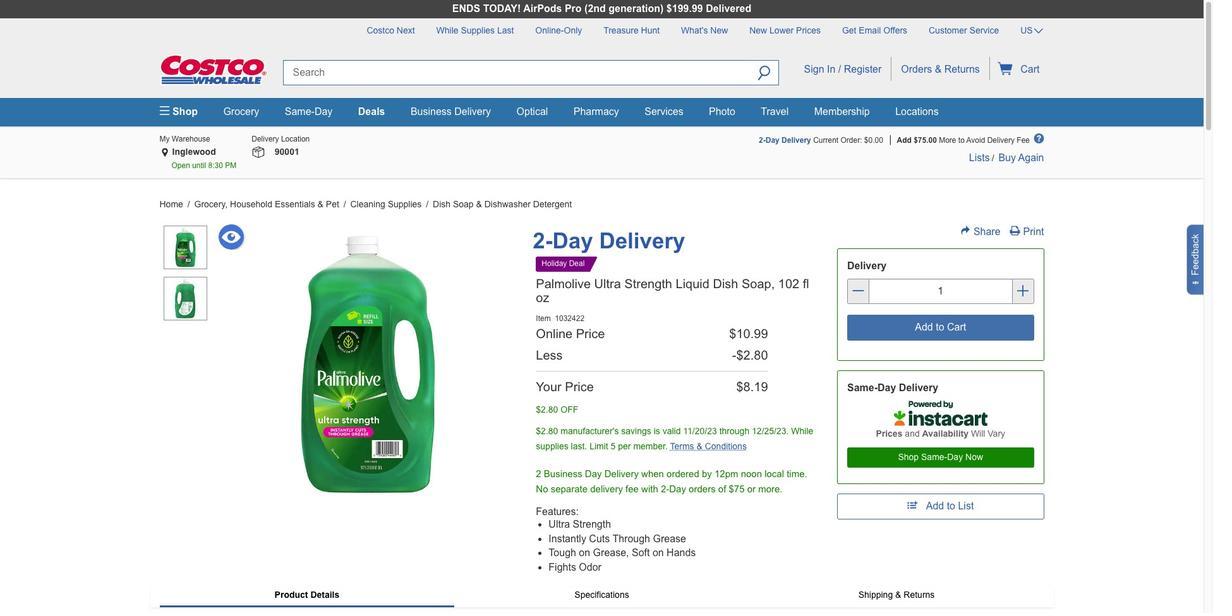 Task type: describe. For each thing, give the bounding box(es) containing it.
business inside 2 business day delivery when ordered by 12pm noon local time. no separate delivery fee with 2-day orders of $75 or more.
[[544, 468, 583, 479]]

while inside $2.80 manufacturer's savings is valid 11/20/23 through 12/25/23. while supplies last. limit 5 per member.
[[792, 426, 814, 436]]

my
[[160, 134, 170, 143]]

strength for instantly
[[573, 519, 611, 529]]

grocery, household essentials & pet
[[194, 199, 342, 209]]

liquid
[[676, 277, 710, 290]]

conditions
[[705, 441, 747, 451]]

day up deal
[[553, 228, 593, 253]]

2- for 2-day delivery current order: $0.00
[[759, 136, 766, 145]]

treasure
[[604, 25, 639, 35]]

day down travel
[[766, 136, 780, 145]]

per
[[618, 441, 631, 451]]

locations
[[896, 106, 939, 117]]

open
[[172, 161, 190, 170]]

my warehouse
[[160, 134, 210, 143]]

off
[[561, 405, 578, 415]]

$75
[[729, 484, 745, 494]]

in
[[827, 64, 836, 75]]

customer
[[929, 25, 967, 35]]

orders & returns link
[[892, 57, 990, 80]]

$0.00
[[865, 136, 884, 145]]

8.19
[[744, 380, 768, 393]]

shipping & returns link
[[749, 588, 1044, 602]]

product details
[[275, 590, 340, 600]]

warehouse
[[172, 134, 210, 143]]

view larger image 1 image
[[229, 225, 508, 504]]

add for add $75.00 more to avoid delivery fee
[[897, 136, 912, 145]]

of
[[718, 484, 726, 494]]

delivery inside main element
[[455, 106, 491, 117]]

time.
[[787, 468, 808, 479]]

through
[[613, 533, 650, 544]]

travel link
[[761, 106, 789, 117]]

us link
[[1011, 18, 1046, 37]]

last.
[[571, 441, 587, 451]]

pm
[[225, 161, 237, 170]]

90001 button
[[266, 146, 306, 159]]

inglewood button
[[170, 146, 216, 159]]

search image
[[758, 66, 771, 83]]

orders
[[901, 64, 932, 75]]

shipping
[[859, 590, 893, 600]]

help image
[[1034, 134, 1044, 145]]

shop for shop same-day now
[[898, 452, 919, 462]]

membership
[[814, 106, 870, 117]]

11/20/23
[[683, 426, 717, 436]]

pet
[[326, 199, 339, 209]]

cuts
[[589, 533, 610, 544]]

less
[[536, 348, 563, 362]]

current
[[814, 136, 839, 145]]

$2.80 off
[[536, 405, 578, 415]]

12/25/23.
[[752, 426, 789, 436]]

odor
[[579, 562, 602, 573]]

now
[[966, 452, 983, 462]]

detergent
[[533, 199, 572, 209]]

ultra for features:
[[549, 519, 570, 529]]

soap,
[[742, 277, 775, 290]]

hands
[[667, 548, 696, 558]]

membership link
[[814, 106, 870, 117]]

last
[[497, 25, 514, 35]]

same-day link
[[285, 106, 333, 117]]

today!
[[483, 3, 521, 14]]

& right soap
[[476, 199, 482, 209]]

& for orders
[[935, 64, 942, 75]]

grocery,
[[194, 199, 228, 209]]

costco us homepage image
[[160, 54, 267, 85]]

your
[[536, 380, 562, 393]]

features:
[[536, 506, 579, 517]]

grease
[[653, 533, 686, 544]]

& for terms
[[697, 441, 703, 451]]

what's new link
[[672, 18, 738, 37]]

$2.80 manufacturer's savings is valid 11/20/23 through 12/25/23. while supplies last. limit 5 per member.
[[536, 426, 814, 451]]

& for shipping
[[896, 590, 902, 600]]

details
[[311, 590, 340, 600]]

Search text field
[[283, 60, 750, 85]]

ordered
[[667, 468, 700, 479]]

until
[[192, 161, 206, 170]]

shop same-day now
[[898, 452, 983, 462]]

prices and availability will vary
[[876, 428, 1006, 438]]

2.80
[[744, 348, 768, 362]]

1 vertical spatial $
[[737, 348, 744, 362]]

terms & conditions link
[[670, 441, 747, 451]]

business delivery link
[[411, 106, 491, 117]]

buy
[[999, 152, 1016, 163]]

manufacturer's
[[561, 426, 619, 436]]

while inside while supplies last link
[[436, 25, 459, 35]]

same- inside "link"
[[922, 452, 948, 462]]

limit
[[590, 441, 608, 451]]

noon
[[741, 468, 762, 479]]

delivery inside 2 business day delivery when ordered by 12pm noon local time. no separate delivery fee with 2-day orders of $75 or more.
[[605, 468, 639, 479]]

day up delivery
[[585, 468, 602, 479]]

cart
[[1018, 64, 1040, 75]]

2- inside 2 business day delivery when ordered by 12pm noon local time. no separate delivery fee with 2-day orders of $75 or more.
[[661, 484, 669, 494]]

/
[[839, 64, 841, 75]]

home
[[160, 199, 183, 209]]

item
[[536, 314, 551, 323]]

10.99
[[737, 327, 768, 341]]

savings
[[621, 426, 651, 436]]

add to list
[[926, 500, 974, 511]]

photo
[[709, 106, 736, 117]]

holiday deal
[[542, 259, 585, 268]]

generation)
[[609, 3, 664, 14]]

lists link
[[969, 152, 990, 163]]

product details link
[[160, 588, 455, 605]]

local
[[765, 468, 784, 479]]

online-only link
[[526, 18, 592, 37]]

your price
[[536, 380, 594, 393]]

what's
[[681, 25, 708, 35]]

separate
[[551, 484, 588, 494]]



Task type: vqa. For each thing, say whether or not it's contained in the screenshot.
-
yes



Task type: locate. For each thing, give the bounding box(es) containing it.
0 vertical spatial to
[[959, 136, 965, 145]]

1 vertical spatial business
[[544, 468, 583, 479]]

1 horizontal spatial add
[[926, 500, 944, 511]]

on up odor
[[579, 548, 590, 558]]

ultra down features:
[[549, 519, 570, 529]]

what's new
[[681, 25, 728, 35]]

0 horizontal spatial 2-day delivery link
[[533, 228, 685, 253]]

soft
[[632, 548, 650, 558]]

instacart image
[[894, 401, 988, 426]]

grocery link
[[223, 106, 259, 117]]

same- inside main element
[[285, 106, 315, 117]]

0 vertical spatial dish
[[433, 199, 451, 209]]

new down delivered
[[711, 25, 728, 35]]

shop down 'and'
[[898, 452, 919, 462]]

0 horizontal spatial strength
[[573, 519, 611, 529]]

dish inside the palmolive ultra strength liquid dish soap, 102 fl oz
[[713, 277, 739, 290]]

item 1032422
[[536, 314, 585, 323]]

strength inside the palmolive ultra strength liquid dish soap, 102 fl oz
[[625, 277, 672, 290]]

strength inside features: ultra strength instantly cuts through grease tough on grease, soft on hands fights odor
[[573, 519, 611, 529]]

2- for 2-day delivery
[[533, 228, 553, 253]]

business right deals
[[411, 106, 452, 117]]

online
[[536, 327, 573, 341]]

8:30
[[208, 161, 223, 170]]

feedback
[[1190, 234, 1201, 276]]

new left lower
[[750, 25, 767, 35]]

0 horizontal spatial returns
[[904, 590, 935, 600]]

day down ordered
[[669, 484, 686, 494]]

customer service link
[[920, 18, 1009, 37]]

day
[[315, 106, 333, 117], [766, 136, 780, 145], [553, 228, 593, 253], [878, 383, 896, 393], [948, 452, 963, 462], [585, 468, 602, 479], [669, 484, 686, 494]]

add to list button
[[837, 493, 1044, 519]]

2 on from the left
[[653, 548, 664, 558]]

while
[[436, 25, 459, 35], [792, 426, 814, 436]]

dish soap & dishwasher detergent link
[[433, 199, 572, 209]]

0 horizontal spatial ultra
[[549, 519, 570, 529]]

1 vertical spatial 2-day delivery link
[[533, 228, 685, 253]]

prices left 'and'
[[876, 428, 903, 438]]

dish left soap,
[[713, 277, 739, 290]]

2-day delivery current order: $0.00
[[759, 136, 884, 145]]

1 horizontal spatial supplies
[[461, 25, 495, 35]]

costco next
[[367, 25, 415, 35]]

5
[[611, 441, 616, 451]]

strength up cuts
[[573, 519, 611, 529]]

1 vertical spatial while
[[792, 426, 814, 436]]

price for online price
[[576, 327, 605, 341]]

1 vertical spatial to
[[947, 500, 956, 511]]

costco
[[367, 25, 394, 35]]

None button
[[848, 315, 1034, 341]]

0 vertical spatial business
[[411, 106, 452, 117]]

None telephone field
[[870, 279, 1012, 304]]

1 horizontal spatial same-
[[848, 383, 878, 393]]

day left deals
[[315, 106, 333, 117]]

supplies for while
[[461, 25, 495, 35]]

supplies
[[536, 441, 569, 451]]

oz
[[536, 290, 550, 304]]

day inside shop same-day now "link"
[[948, 452, 963, 462]]

pharmacy
[[574, 106, 619, 117]]

on right soft
[[653, 548, 664, 558]]

1 horizontal spatial shop
[[898, 452, 919, 462]]

to left list
[[947, 500, 956, 511]]

$2.80 up supplies
[[536, 426, 558, 436]]

$2.80 for $2.80 off
[[536, 405, 558, 415]]

and
[[905, 428, 920, 438]]

cart link
[[990, 57, 1044, 80]]

0 horizontal spatial business
[[411, 106, 452, 117]]

1 vertical spatial add
[[926, 500, 944, 511]]

same-day delivery
[[848, 383, 939, 393]]

0 vertical spatial add
[[897, 136, 912, 145]]

2 vertical spatial 2-
[[661, 484, 669, 494]]

supplies right cleaning
[[388, 199, 422, 209]]

1 vertical spatial 2-
[[533, 228, 553, 253]]

add left $75.00
[[897, 136, 912, 145]]

lower
[[770, 25, 794, 35]]

shop for shop
[[170, 106, 198, 117]]

is
[[654, 426, 660, 436]]

deal
[[569, 259, 585, 268]]

sign in / register link
[[795, 57, 891, 80]]

2-
[[759, 136, 766, 145], [533, 228, 553, 253], [661, 484, 669, 494]]

prices inside new lower prices link
[[796, 25, 821, 35]]

print link
[[1010, 226, 1044, 237]]

or
[[747, 484, 756, 494]]

0 vertical spatial ultra
[[594, 277, 621, 290]]

returns for shipping & returns
[[904, 590, 935, 600]]

1 horizontal spatial to
[[959, 136, 965, 145]]

get email offers link
[[833, 18, 917, 37]]

0 horizontal spatial on
[[579, 548, 590, 558]]

$ down -
[[737, 380, 744, 393]]

while right 12/25/23.
[[792, 426, 814, 436]]

1 horizontal spatial 2-
[[661, 484, 669, 494]]

orders
[[689, 484, 716, 494]]

& left "pet"
[[318, 199, 324, 209]]

business
[[411, 106, 452, 117], [544, 468, 583, 479]]

to inside popup button
[[947, 500, 956, 511]]

1 new from the left
[[711, 25, 728, 35]]

returns down 'customer service' on the right
[[945, 64, 980, 75]]

1 image
[[164, 225, 207, 269]]

0 horizontal spatial while
[[436, 25, 459, 35]]

vary
[[988, 428, 1006, 438]]

share
[[974, 226, 1001, 237]]

2-day delivery link for add $75.00
[[759, 136, 814, 145]]

0 horizontal spatial shop
[[170, 106, 198, 117]]

1 vertical spatial prices
[[876, 428, 903, 438]]

same- for same-day delivery
[[848, 383, 878, 393]]

holiday
[[542, 259, 567, 268]]

online-only
[[536, 25, 582, 35]]

2 new from the left
[[750, 25, 767, 35]]

terms
[[670, 441, 694, 451]]

2-day delivery link up deal
[[533, 228, 685, 253]]

treasure hunt link
[[594, 18, 669, 37]]

1 horizontal spatial prices
[[876, 428, 903, 438]]

ultra for palmolive
[[594, 277, 621, 290]]

while down "ends"
[[436, 25, 459, 35]]

fee
[[1017, 136, 1030, 145]]

strength left 'liquid'
[[625, 277, 672, 290]]

treasure hunt
[[604, 25, 660, 35]]

tough
[[549, 548, 576, 558]]

optical
[[517, 106, 548, 117]]

to right more
[[959, 136, 965, 145]]

0 vertical spatial prices
[[796, 25, 821, 35]]

delivery
[[455, 106, 491, 117], [252, 134, 279, 143], [782, 136, 811, 145], [988, 136, 1015, 145], [599, 228, 685, 253], [848, 261, 887, 271], [899, 383, 939, 393], [605, 468, 639, 479]]

2-day delivery link down travel
[[759, 136, 814, 145]]

main element
[[160, 98, 1044, 126]]

returns right "shipping"
[[904, 590, 935, 600]]

$2.80 for $2.80 manufacturer's savings is valid 11/20/23 through 12/25/23. while supplies last. limit 5 per member.
[[536, 426, 558, 436]]

supplies for cleaning
[[388, 199, 422, 209]]

add
[[897, 136, 912, 145], [926, 500, 944, 511]]

fee
[[626, 484, 639, 494]]

$2.80 inside $2.80 manufacturer's savings is valid 11/20/23 through 12/25/23. while supplies last. limit 5 per member.
[[536, 426, 558, 436]]

strength for liquid
[[625, 277, 672, 290]]

2- down travel link
[[759, 136, 766, 145]]

1 vertical spatial strength
[[573, 519, 611, 529]]

& down "11/20/23"
[[697, 441, 703, 451]]

& right "shipping"
[[896, 590, 902, 600]]

$ down 10.99
[[737, 348, 744, 362]]

0 horizontal spatial supplies
[[388, 199, 422, 209]]

features: ultra strength instantly cuts through grease tough on grease, soft on hands fights odor
[[536, 506, 696, 573]]

returns for orders & returns
[[945, 64, 980, 75]]

1 horizontal spatial returns
[[945, 64, 980, 75]]

essentials
[[275, 199, 315, 209]]

shop up my warehouse on the top of page
[[170, 106, 198, 117]]

2- up holiday
[[533, 228, 553, 253]]

price up off
[[565, 380, 594, 393]]

1 horizontal spatial strength
[[625, 277, 672, 290]]

0 vertical spatial same-
[[285, 106, 315, 117]]

12pm
[[715, 468, 739, 479]]

price for your price
[[565, 380, 594, 393]]

view larger image element
[[219, 225, 517, 504]]

1 horizontal spatial business
[[544, 468, 583, 479]]

$2.80 left off
[[536, 405, 558, 415]]

shop inside main element
[[170, 106, 198, 117]]

holiday deal link
[[536, 256, 591, 272]]

1 horizontal spatial 2-day delivery link
[[759, 136, 814, 145]]

household
[[230, 199, 272, 209]]

1 horizontal spatial on
[[653, 548, 664, 558]]

1 vertical spatial same-
[[848, 383, 878, 393]]

ultra down 2-day delivery
[[594, 277, 621, 290]]

1 horizontal spatial new
[[750, 25, 767, 35]]

0 vertical spatial returns
[[945, 64, 980, 75]]

share link
[[961, 226, 1001, 237]]

2 vertical spatial same-
[[922, 452, 948, 462]]

1 vertical spatial price
[[565, 380, 594, 393]]

dish left soap
[[433, 199, 451, 209]]

price down 1032422
[[576, 327, 605, 341]]

1 on from the left
[[579, 548, 590, 558]]

business up separate
[[544, 468, 583, 479]]

0 vertical spatial shop
[[170, 106, 198, 117]]

ultra inside features: ultra strength instantly cuts through grease tough on grease, soft on hands fights odor
[[549, 519, 570, 529]]

add $75.00 more to avoid delivery fee
[[897, 136, 1030, 145]]

register
[[844, 64, 882, 75]]

0 vertical spatial strength
[[625, 277, 672, 290]]

2 horizontal spatial 2-
[[759, 136, 766, 145]]

shop inside "link"
[[898, 452, 919, 462]]

business inside main element
[[411, 106, 452, 117]]

through
[[720, 426, 750, 436]]

0 horizontal spatial dish
[[433, 199, 451, 209]]

$ up -
[[730, 327, 737, 341]]

0 vertical spatial while
[[436, 25, 459, 35]]

1 vertical spatial shop
[[898, 452, 919, 462]]

order:
[[841, 136, 862, 145]]

specifications link
[[455, 588, 749, 602]]

0 horizontal spatial 2-
[[533, 228, 553, 253]]

valid
[[663, 426, 681, 436]]

0 horizontal spatial new
[[711, 25, 728, 35]]

2-day delivery link for online price
[[533, 228, 685, 253]]

add inside popup button
[[926, 500, 944, 511]]

$199.99
[[667, 3, 703, 14]]

1 horizontal spatial ultra
[[594, 277, 621, 290]]

0 vertical spatial $
[[730, 327, 737, 341]]

us
[[1021, 25, 1033, 35]]

0 vertical spatial 2-day delivery link
[[759, 136, 814, 145]]

&
[[935, 64, 942, 75], [318, 199, 324, 209], [476, 199, 482, 209], [697, 441, 703, 451], [896, 590, 902, 600]]

1 $2.80 from the top
[[536, 405, 558, 415]]

Search text field
[[283, 60, 750, 85]]

2 horizontal spatial same-
[[922, 452, 948, 462]]

same- for same-day
[[285, 106, 315, 117]]

member.
[[634, 441, 668, 451]]

delivery
[[590, 484, 623, 494]]

ultra inside the palmolive ultra strength liquid dish soap, 102 fl oz
[[594, 277, 621, 290]]

2 image
[[164, 277, 207, 320]]

0 horizontal spatial prices
[[796, 25, 821, 35]]

prices right lower
[[796, 25, 821, 35]]

0 horizontal spatial to
[[947, 500, 956, 511]]

1 horizontal spatial while
[[792, 426, 814, 436]]

delivered
[[706, 3, 752, 14]]

1 vertical spatial $2.80
[[536, 426, 558, 436]]

0 vertical spatial supplies
[[461, 25, 495, 35]]

print
[[1024, 226, 1044, 237]]

1 vertical spatial dish
[[713, 277, 739, 290]]

supplies down "ends"
[[461, 25, 495, 35]]

strength
[[625, 277, 672, 290], [573, 519, 611, 529]]

terms & conditions
[[670, 441, 747, 451]]

1 vertical spatial ultra
[[549, 519, 570, 529]]

2 vertical spatial $
[[737, 380, 744, 393]]

shop same-day now link
[[848, 447, 1034, 468]]

product
[[275, 590, 308, 600]]

1 vertical spatial supplies
[[388, 199, 422, 209]]

1 vertical spatial returns
[[904, 590, 935, 600]]

0 horizontal spatial same-
[[285, 106, 315, 117]]

102
[[779, 277, 800, 290]]

2 $2.80 from the top
[[536, 426, 558, 436]]

& right orders
[[935, 64, 942, 75]]

0 horizontal spatial add
[[897, 136, 912, 145]]

1 horizontal spatial dish
[[713, 277, 739, 290]]

0 vertical spatial price
[[576, 327, 605, 341]]

0 vertical spatial 2-
[[759, 136, 766, 145]]

pharmacy link
[[574, 106, 619, 117]]

day up instacart image
[[878, 383, 896, 393]]

day left now
[[948, 452, 963, 462]]

add for add to list
[[926, 500, 944, 511]]

$75.00
[[914, 136, 937, 145]]

2- right with at the bottom of the page
[[661, 484, 669, 494]]

add left list
[[926, 500, 944, 511]]

buy again
[[999, 152, 1044, 163]]

0 vertical spatial $2.80
[[536, 405, 558, 415]]

day inside main element
[[315, 106, 333, 117]]

offers
[[884, 25, 908, 35]]



